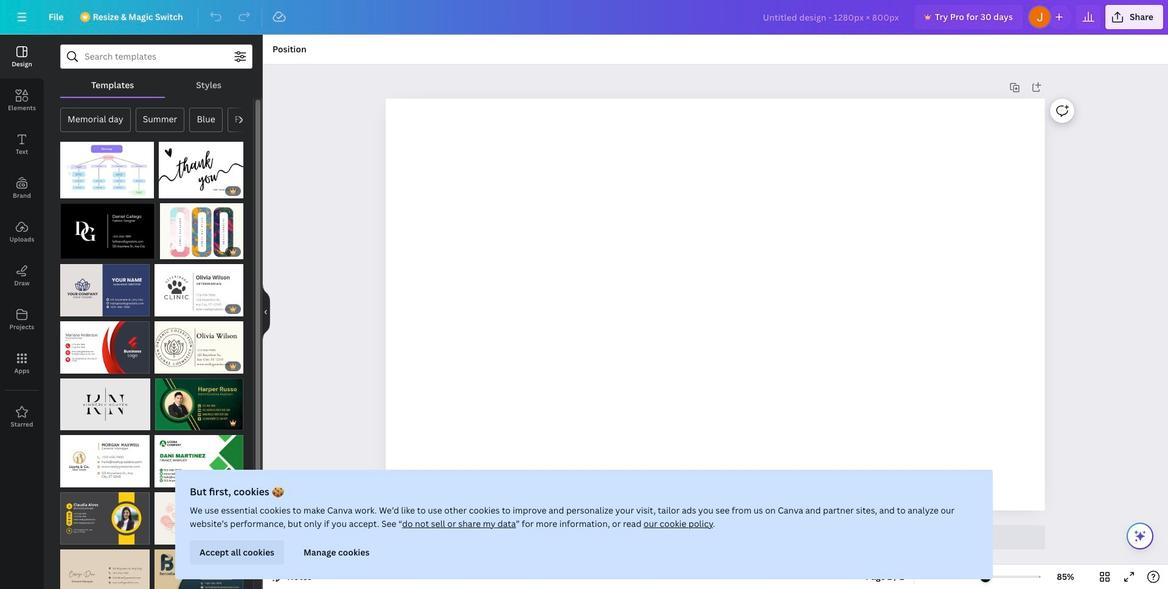 Task type: locate. For each thing, give the bounding box(es) containing it.
black and white simple personal business card group
[[60, 196, 155, 259]]

main menu bar
[[0, 0, 1168, 35]]

professional business card group
[[60, 485, 149, 544]]

black and white handwritten thank you card image
[[159, 142, 243, 198]]

grey black modern elegant name initials monogram business card group
[[60, 371, 151, 430]]

blue grey minimalist modern business card group
[[60, 257, 149, 316]]

navy and brown modern business card group
[[154, 549, 243, 589]]

simple corporate business card group
[[60, 428, 149, 487]]

quick actions image
[[1133, 529, 1148, 543]]

cream and gray organic natural cosmetics single-side business card image
[[154, 321, 243, 373]]

side panel tab list
[[0, 35, 44, 439]]

green and white modern business card group
[[154, 428, 243, 487]]

pink abstract colorful floral pattern label image
[[160, 203, 243, 259]]

dialog
[[175, 470, 993, 579]]

green and gold modern business card group
[[155, 371, 243, 430]]

red black creative modern business card group
[[60, 314, 149, 373]]

Search templates search field
[[85, 45, 228, 68]]

pink & gold illustrated watercolor butterflies nail studio business card group
[[154, 492, 243, 544]]

brown  business card group
[[60, 542, 149, 589]]



Task type: vqa. For each thing, say whether or not it's contained in the screenshot.
Pink Abstract Colorful Floral Pattern Label group
yes



Task type: describe. For each thing, give the bounding box(es) containing it.
hide image
[[262, 283, 270, 341]]

black and white handwritten thank you card group
[[159, 134, 243, 198]]

black and white dog cat veterinary clinic veterinarian single-side business card image
[[154, 264, 243, 316]]

pink abstract colorful floral pattern label group
[[160, 196, 243, 259]]

sitemap whiteboard in green purple basic style group
[[60, 134, 154, 198]]

black and white dog cat veterinary clinic veterinarian single-side business card group
[[154, 257, 243, 316]]

Design title text field
[[753, 5, 910, 29]]

sitemap whiteboard in green purple basic style image
[[60, 142, 154, 198]]

cream and gray organic natural cosmetics single-side business card group
[[154, 314, 243, 373]]



